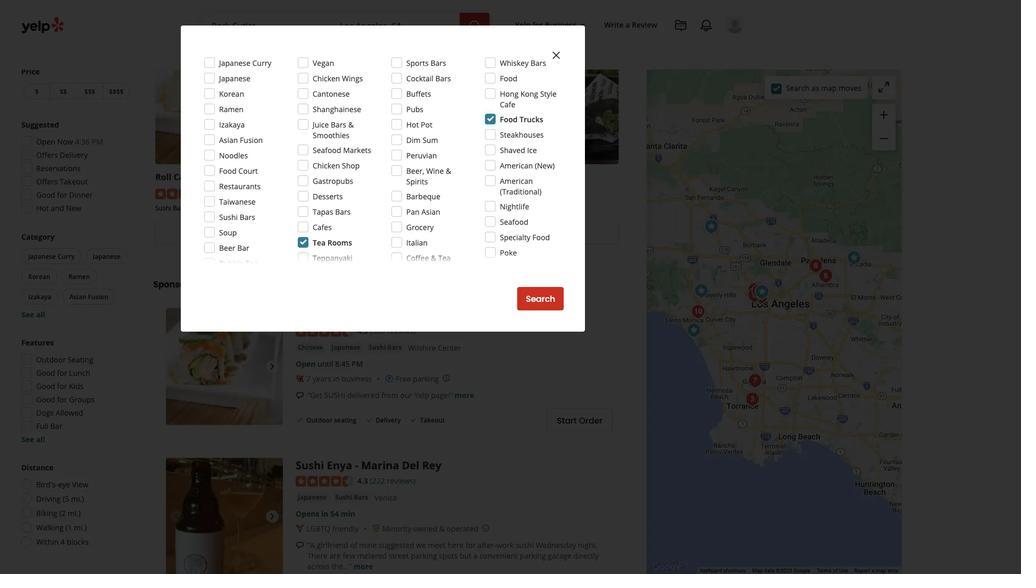 Task type: locate. For each thing, give the bounding box(es) containing it.
kingtonkatsu image
[[751, 286, 772, 308]]

of up the few
[[350, 540, 357, 551]]

fusion up noodles
[[240, 135, 263, 145]]

2 next image from the top
[[266, 511, 279, 523]]

1 good from the top
[[36, 190, 55, 200]]

for up but
[[466, 540, 476, 551]]

food down noodles
[[219, 166, 237, 176]]

1 vertical spatial chinese
[[298, 343, 323, 352]]

mi.) right (2
[[68, 508, 81, 518]]

yelp left "business"
[[515, 19, 531, 30]]

pubs
[[406, 104, 424, 114]]

fusion down ramen button
[[88, 292, 108, 301]]

2 american from the top
[[500, 176, 533, 186]]

sushi bars link down (580 reviews)
[[367, 342, 404, 353]]

2 vertical spatial japanese button
[[296, 492, 329, 503]]

8:45 up bubble tea
[[235, 245, 250, 255]]

map
[[752, 568, 763, 574]]

cocktail bars
[[406, 73, 451, 83]]

1 bars, from the left
[[173, 204, 188, 213]]

3 16 checkmark v2 image from the left
[[409, 416, 418, 424]]

mi.) for driving (5 mi.)
[[71, 494, 84, 504]]

- right enya
[[355, 458, 359, 473]]

see for category
[[21, 309, 34, 319]]

restaurants
[[219, 181, 261, 191]]

1 16 checkmark v2 image from the left
[[296, 416, 304, 424]]

0 horizontal spatial japanese button
[[86, 248, 127, 264]]

1 see all button from the top
[[21, 309, 45, 319]]

2 order now from the left
[[522, 227, 567, 239]]

4.3 link left (580 reviews) link
[[357, 325, 368, 336]]

4.3 left the (222
[[357, 476, 368, 486]]

1 horizontal spatial 8:45
[[335, 359, 350, 369]]

1 horizontal spatial japanese,
[[313, 204, 341, 213]]

japanese button up 7 years in business at the left bottom of the page
[[329, 342, 362, 353]]

offers up reservations
[[36, 150, 58, 160]]

(580 down the food court
[[230, 188, 245, 198]]

-
[[192, 171, 194, 183], [386, 171, 389, 183], [355, 458, 359, 473]]

pm right 9:00
[[410, 245, 421, 255]]

0 horizontal spatial order now link
[[155, 221, 304, 245]]

outdoor for outdoor seating
[[306, 416, 333, 425]]

8:45
[[235, 245, 250, 255], [335, 359, 350, 369]]

order now link up bubble
[[155, 221, 304, 245]]

2 16 checkmark v2 image from the left
[[365, 416, 374, 424]]

now for weroll nori
[[548, 227, 567, 239]]

tea
[[313, 238, 326, 248], [438, 253, 451, 263], [246, 258, 258, 268]]

1 vertical spatial all
[[36, 434, 45, 444]]

business categories element
[[202, 38, 745, 69]]

error
[[888, 568, 899, 574]]

curry
[[252, 58, 272, 68], [58, 252, 75, 261]]

good for kids
[[36, 381, 84, 391]]

1 horizontal spatial sushi bars
[[335, 493, 368, 502]]

kyoto gyukatsu image
[[815, 266, 837, 287]]

None search field
[[203, 13, 492, 38]]

4 good from the top
[[36, 394, 55, 405]]

delivery inside group
[[60, 150, 88, 160]]

see all button down full on the left bottom of the page
[[21, 434, 45, 444]]

sushi enya - marina del rey image
[[166, 458, 283, 575]]

izakaya down korean button
[[28, 292, 51, 301]]

0 horizontal spatial bar
[[50, 421, 62, 431]]

1 next image from the top
[[266, 360, 279, 373]]

0 vertical spatial 4.3 link
[[357, 325, 368, 336]]

map for moves
[[821, 83, 837, 93]]

0 horizontal spatial -
[[192, 171, 194, 183]]

2 chicken from the top
[[313, 160, 340, 170]]

$$$$
[[109, 87, 124, 96]]

price group
[[21, 66, 132, 102]]

0 horizontal spatial search
[[526, 293, 555, 305]]

2 horizontal spatial now
[[548, 227, 567, 239]]

order down food,
[[522, 227, 546, 239]]

see all down full on the left bottom of the page
[[21, 434, 45, 444]]

all for category
[[36, 309, 45, 319]]

opens
[[296, 509, 319, 519]]

japanese button up opens
[[296, 492, 329, 503]]

marina
[[361, 458, 399, 473]]

tea down cafes
[[313, 238, 326, 248]]

price
[[21, 66, 40, 77]]

enya
[[327, 458, 352, 473]]

0 horizontal spatial asian fusion
[[69, 292, 108, 301]]

free parking
[[396, 374, 439, 384]]

4.3
[[217, 188, 228, 198], [357, 326, 368, 336], [357, 476, 368, 486]]

japanese button for the bottommost japanese link
[[296, 492, 329, 503]]

1 horizontal spatial takeout
[[420, 416, 445, 425]]

1 american from the top
[[500, 160, 533, 170]]

hot left and
[[36, 203, 49, 213]]

0 vertical spatial delivery
[[60, 150, 88, 160]]

0 vertical spatial sushi bars button
[[367, 342, 404, 353]]

more
[[455, 390, 474, 400], [354, 562, 373, 572]]

0 vertical spatial of
[[350, 540, 357, 551]]

1 horizontal spatial delivery
[[376, 416, 401, 425]]

0 horizontal spatial seafood
[[313, 145, 341, 155]]

2 good from the top
[[36, 368, 55, 378]]

0 horizontal spatial tea
[[246, 258, 258, 268]]

group
[[872, 104, 896, 151], [18, 119, 132, 217], [19, 231, 132, 320], [18, 337, 132, 445]]

sushi bars button up min
[[333, 492, 370, 503]]

2 vertical spatial 4.3 star rating image
[[296, 476, 353, 487]]

1 see all from the top
[[21, 309, 45, 319]]

1 vertical spatial curry
[[58, 252, 75, 261]]

4.3 star rating image
[[155, 189, 213, 200], [296, 326, 353, 337], [296, 476, 353, 487]]

2 all from the top
[[36, 434, 45, 444]]

16 checkmark v2 image for takeout
[[409, 416, 418, 424]]

option group
[[18, 462, 132, 551]]

4.3 left (580 reviews)
[[357, 326, 368, 336]]

slideshow element
[[166, 308, 283, 425], [166, 458, 283, 575]]

info icon image
[[442, 374, 451, 383], [442, 374, 451, 383], [482, 524, 490, 533], [482, 524, 490, 533]]

open down specialty food
[[511, 245, 531, 255]]

4.3 link for (580 reviews)
[[357, 325, 368, 336]]

1 horizontal spatial more link
[[455, 390, 474, 400]]

16 speech v2 image for "get sushi delivered from our yelp page!"
[[296, 392, 304, 400]]

0 horizontal spatial hot
[[36, 203, 49, 213]]

reviews) down court
[[246, 188, 275, 198]]

0 vertical spatial sushi bars
[[219, 212, 255, 222]]

1 vertical spatial american
[[500, 176, 533, 186]]

1 vertical spatial delivery
[[376, 416, 401, 425]]

4.3 for (222 reviews)
[[357, 476, 368, 486]]

1 all from the top
[[36, 309, 45, 319]]

2 offers from the top
[[36, 176, 58, 186]]

american up nori
[[500, 160, 533, 170]]

0 horizontal spatial japanese link
[[296, 492, 329, 503]]

(349 reviews)
[[387, 188, 432, 198]]

bar down "dogs allowed"
[[50, 421, 62, 431]]

for for dinner
[[57, 190, 67, 200]]

fusion inside search dialog
[[240, 135, 263, 145]]

until left 9:00
[[375, 245, 391, 255]]

1 horizontal spatial -
[[355, 458, 359, 473]]

1 horizontal spatial order now
[[522, 227, 567, 239]]

1 vertical spatial sushi bars button
[[333, 492, 370, 503]]

garage
[[548, 551, 572, 561]]

0 vertical spatial (580
[[230, 188, 245, 198]]

korean button
[[21, 269, 57, 285]]

business
[[342, 374, 372, 384]]

see all button down izakaya button
[[21, 309, 45, 319]]

chinese down 4.3 (580 reviews)
[[220, 204, 243, 213]]

seating
[[334, 416, 357, 425]]

convenient
[[480, 551, 518, 561]]

2 horizontal spatial order
[[579, 415, 603, 427]]

1 horizontal spatial now
[[234, 227, 252, 239]]

1 horizontal spatial hot
[[406, 119, 419, 130]]

mi.) for biking (2 mi.)
[[68, 508, 81, 518]]

food
[[500, 73, 517, 83], [500, 114, 518, 124], [219, 166, 237, 176], [533, 232, 550, 242]]

1 slideshow element from the top
[[166, 308, 283, 425]]

asian up noodles
[[219, 135, 238, 145]]

now up beer bar
[[234, 227, 252, 239]]

more link for minority-owned & operated
[[354, 562, 373, 572]]

good up good for kids
[[36, 368, 55, 378]]

1 horizontal spatial outdoor
[[306, 416, 333, 425]]

sushi up soup
[[219, 212, 238, 222]]

pm up business
[[352, 359, 363, 369]]

order now link
[[155, 221, 304, 245], [470, 221, 619, 245]]

sushi
[[155, 204, 171, 213], [470, 204, 486, 213], [219, 212, 238, 222], [369, 343, 386, 352], [296, 458, 324, 473], [335, 493, 352, 502]]

for inside 'button'
[[533, 19, 543, 30]]

good for groups
[[36, 394, 95, 405]]

open down suggested at left
[[36, 136, 55, 147]]

chinese inside button
[[298, 343, 323, 352]]

1 horizontal spatial yelp
[[515, 19, 531, 30]]

2 order now link from the left
[[470, 221, 619, 245]]

see down izakaya button
[[21, 309, 34, 319]]

1 horizontal spatial chinese
[[298, 343, 323, 352]]

0 vertical spatial see all button
[[21, 309, 45, 319]]

1 vertical spatial takeout
[[420, 416, 445, 425]]

zoom out image
[[878, 132, 890, 145]]

16 parking v2 image
[[385, 375, 394, 383]]

0 vertical spatial seafood
[[313, 145, 341, 155]]

all for features
[[36, 434, 45, 444]]

udon
[[361, 171, 384, 183]]

court
[[239, 166, 258, 176]]

hot inside search dialog
[[406, 119, 419, 130]]

kong
[[521, 89, 538, 99]]

view
[[72, 480, 88, 490]]

1 vertical spatial korean
[[28, 272, 50, 281]]

koreatown
[[197, 171, 243, 183]]

sushi bars inside search dialog
[[219, 212, 255, 222]]

good for good for dinner
[[36, 190, 55, 200]]

0 horizontal spatial open until 8:45 pm
[[196, 245, 263, 255]]

sushi bars for topmost sushi bars "link"
[[369, 343, 402, 352]]

yelp for business button
[[511, 15, 592, 34]]

1 horizontal spatial search
[[786, 83, 810, 93]]

bubble
[[219, 258, 244, 268]]

mine
[[359, 540, 377, 551]]

bar right beer
[[237, 243, 249, 253]]

0 vertical spatial korean
[[219, 89, 244, 99]]

2 slideshow element from the top
[[166, 458, 283, 575]]

weroll nori image
[[691, 281, 712, 302]]

- for udon
[[386, 171, 389, 183]]

previous image
[[170, 360, 183, 373]]

projects image
[[675, 19, 687, 32]]

option group containing distance
[[18, 462, 132, 551]]

reviews) up wilshire
[[387, 326, 416, 336]]

food up hong
[[500, 73, 517, 83]]

- right call
[[192, 171, 194, 183]]

4.3 star rating image for (580
[[296, 326, 353, 337]]

1 offers from the top
[[36, 150, 58, 160]]

2 16 speech v2 image from the top
[[296, 542, 304, 550]]

& down shanghainese
[[348, 119, 354, 130]]

specialty
[[500, 232, 531, 242]]

a inside "a girlfriend of mine suggested we meet here for after-work sushi wednesday night. there are few metered street parking spots but a convenient parking garage directly across the…"
[[474, 551, 478, 561]]

16 checkmark v2 image for delivery
[[365, 416, 374, 424]]

1 vertical spatial slideshow element
[[166, 458, 283, 575]]

bars, down '4.6 star rating' image
[[488, 204, 503, 213]]

of left use
[[833, 568, 838, 574]]

delivery down open now 4:36 pm
[[60, 150, 88, 160]]

next image
[[266, 360, 279, 373], [266, 511, 279, 523]]

american for american (traditional)
[[500, 176, 533, 186]]

sushi down (580 reviews)
[[369, 343, 386, 352]]

nori
[[502, 171, 520, 183]]

sushi bars button down (580 reviews)
[[367, 342, 404, 353]]

bars, for nori
[[488, 204, 503, 213]]

a right write
[[626, 19, 630, 30]]

good for good for groups
[[36, 394, 55, 405]]

offers takeout
[[36, 176, 88, 186]]

wilshire center
[[408, 343, 461, 353]]

for down good for lunch
[[57, 381, 67, 391]]

search inside button
[[526, 293, 555, 305]]

google
[[794, 568, 810, 574]]

nightlife
[[500, 201, 529, 211]]

4.6 star rating image
[[470, 189, 528, 200]]

1 horizontal spatial (580
[[370, 326, 385, 336]]

now up offers delivery
[[57, 136, 73, 147]]

bars inside juice bars & smoothies
[[331, 119, 346, 130]]

of inside "a girlfriend of mine suggested we meet here for after-work sushi wednesday night. there are few metered street parking spots but a convenient parking garage directly across the…"
[[350, 540, 357, 551]]

yelp right our
[[414, 390, 429, 400]]

1 vertical spatial in
[[321, 509, 329, 519]]

pm up bubble tea
[[252, 245, 263, 255]]

1 vertical spatial japanese curry
[[28, 252, 75, 261]]

sports bars
[[406, 58, 446, 68]]

order now for weroll nori
[[522, 227, 567, 239]]

1 vertical spatial map
[[876, 568, 886, 574]]

the…"
[[332, 562, 352, 572]]

all down full on the left bottom of the page
[[36, 434, 45, 444]]

takeout inside group
[[60, 176, 88, 186]]

good up and
[[36, 190, 55, 200]]

sushi bars down (580 reviews)
[[369, 343, 402, 352]]

1 vertical spatial chicken
[[313, 160, 340, 170]]

bars down 3.9 star rating image
[[335, 207, 351, 217]]

pm right 4:36
[[92, 136, 103, 147]]

juice bars & smoothies
[[313, 119, 354, 140]]

0 vertical spatial mi.)
[[71, 494, 84, 504]]

dogs allowed
[[36, 408, 83, 418]]

0 vertical spatial more
[[455, 390, 474, 400]]

beer, wine & spirits
[[406, 166, 451, 186]]

slideshow element for 7
[[166, 308, 283, 425]]

(222 reviews)
[[370, 476, 416, 486]]

3.9 star rating image
[[313, 189, 370, 200]]

0 vertical spatial japanese curry
[[219, 58, 272, 68]]

sushi bars button
[[367, 342, 404, 353], [333, 492, 370, 503]]

& right wine
[[446, 166, 451, 176]]

sushi bars up min
[[335, 493, 368, 502]]

food down cafe
[[500, 114, 518, 124]]

(580 reviews) link
[[370, 325, 416, 336]]

4.6
[[532, 188, 542, 198]]

in right years
[[333, 374, 340, 384]]

4.3 star rating image down enya
[[296, 476, 353, 487]]

0 vertical spatial 16 speech v2 image
[[296, 392, 304, 400]]

sushi bars, japanese, chinese
[[155, 204, 243, 213]]

tea rooms
[[313, 238, 352, 248]]

order
[[208, 227, 231, 239], [522, 227, 546, 239], [579, 415, 603, 427]]

sushi bars link
[[367, 342, 404, 353], [333, 492, 370, 503]]

1 order now link from the left
[[155, 221, 304, 245]]

4.3 link for (222 reviews)
[[357, 475, 368, 486]]

mi.)
[[71, 494, 84, 504], [68, 508, 81, 518], [74, 523, 87, 533]]

& inside "beer, wine & spirits"
[[446, 166, 451, 176]]

work
[[497, 540, 514, 551]]

open
[[36, 136, 55, 147], [196, 245, 216, 255], [511, 245, 531, 255], [296, 359, 316, 369]]

metered
[[357, 551, 387, 561]]

0 horizontal spatial order now
[[208, 227, 252, 239]]

2 see all from the top
[[21, 434, 45, 444]]

sushi left enya
[[296, 458, 324, 473]]

1 vertical spatial search
[[526, 293, 555, 305]]

0 vertical spatial fusion
[[240, 135, 263, 145]]

order now down food,
[[522, 227, 567, 239]]

16 checkmark v2 image left outdoor seating
[[296, 416, 304, 424]]

for for kids
[[57, 381, 67, 391]]

seafood for seafood
[[500, 217, 529, 227]]

now down 4.6 (43 reviews)
[[548, 227, 567, 239]]

izakaya inside button
[[28, 292, 51, 301]]

order now up beer
[[208, 227, 252, 239]]

more link down metered
[[354, 562, 373, 572]]

0 vertical spatial chicken
[[313, 73, 340, 83]]

ramen up noodles
[[219, 104, 244, 114]]

marugame
[[313, 171, 359, 183]]

more down metered
[[354, 562, 373, 572]]

0 vertical spatial offers
[[36, 150, 58, 160]]

1 vertical spatial 4.3 link
[[357, 475, 368, 486]]

for inside "a girlfriend of mine suggested we meet here for after-work sushi wednesday night. there are few metered street parking spots but a convenient parking garage directly across the…"
[[466, 540, 476, 551]]

16 checkmark v2 image down our
[[409, 416, 418, 424]]

see up distance
[[21, 434, 34, 444]]

japanese link up opens
[[296, 492, 329, 503]]

american inside 'american (traditional)'
[[500, 176, 533, 186]]

0 horizontal spatial korean
[[28, 272, 50, 281]]

16 speech v2 image
[[296, 392, 304, 400], [296, 542, 304, 550]]

for for groups
[[57, 394, 67, 405]]

1 see from the top
[[21, 309, 34, 319]]

1 horizontal spatial order
[[522, 227, 546, 239]]

search
[[786, 83, 810, 93], [526, 293, 555, 305]]

0 vertical spatial slideshow element
[[166, 308, 283, 425]]

but
[[460, 551, 472, 561]]

bar
[[237, 243, 249, 253], [50, 421, 62, 431]]

for for business
[[533, 19, 543, 30]]

&
[[348, 119, 354, 130], [446, 166, 451, 176], [431, 253, 436, 263], [439, 524, 445, 534]]

2 japanese, from the left
[[313, 204, 341, 213]]

order up beer
[[208, 227, 231, 239]]

1 horizontal spatial of
[[833, 568, 838, 574]]

see for features
[[21, 434, 34, 444]]

seafood down 'sushi bars, fast food, japanese'
[[500, 217, 529, 227]]

16 checkmark v2 image
[[296, 416, 304, 424], [365, 416, 374, 424], [409, 416, 418, 424]]

chinese
[[220, 204, 243, 213], [298, 343, 323, 352]]

for for lunch
[[57, 368, 67, 378]]

food for food trucks
[[500, 114, 518, 124]]

delivery down 'from'
[[376, 416, 401, 425]]

0 vertical spatial see all
[[21, 309, 45, 319]]

2 vertical spatial sushi bars
[[335, 493, 368, 502]]

a for write
[[626, 19, 630, 30]]

0 horizontal spatial bars,
[[173, 204, 188, 213]]

sushi bars link up min
[[333, 492, 370, 503]]

2 vertical spatial mi.)
[[74, 523, 87, 533]]

seafood markets
[[313, 145, 371, 155]]

1 vertical spatial ramen
[[68, 272, 90, 281]]

reviews) for (580 reviews)
[[387, 326, 416, 336]]

sushi bars for the bottom sushi bars "link"
[[335, 493, 368, 502]]

yelp inside 'button'
[[515, 19, 531, 30]]

curry inside button
[[58, 252, 75, 261]]

7
[[306, 374, 311, 384]]

kagura image
[[742, 389, 763, 410]]

3 good from the top
[[36, 381, 55, 391]]

italian
[[406, 238, 428, 248]]

0 vertical spatial bar
[[237, 243, 249, 253]]

open until 8:45 pm up bubble
[[196, 245, 263, 255]]

bar inside search dialog
[[237, 243, 249, 253]]

lgbtq
[[306, 524, 330, 534]]

1 vertical spatial asian fusion
[[69, 292, 108, 301]]

2 vertical spatial 4.3
[[357, 476, 368, 486]]

4.3 for (580 reviews)
[[357, 326, 368, 336]]

0 horizontal spatial (580
[[230, 188, 245, 198]]

asian down ramen button
[[69, 292, 86, 301]]

katsu jin image
[[805, 256, 827, 277]]

izakaya up noodles
[[219, 119, 245, 130]]

1 chicken from the top
[[313, 73, 340, 83]]

0 horizontal spatial chinese
[[220, 204, 243, 213]]

& inside juice bars & smoothies
[[348, 119, 354, 130]]

bar for full bar
[[50, 421, 62, 431]]

0 horizontal spatial japanese curry
[[28, 252, 75, 261]]

1 vertical spatial sushi bars
[[369, 343, 402, 352]]

marugame udon - arcadia image
[[844, 248, 865, 269]]

american
[[500, 160, 533, 170], [500, 176, 533, 186]]

now
[[57, 136, 73, 147], [234, 227, 252, 239], [548, 227, 567, 239]]

tea right coffee
[[438, 253, 451, 263]]

0 vertical spatial 4.3 star rating image
[[155, 189, 213, 200]]

until up bubble
[[218, 245, 234, 255]]

2 see all button from the top
[[21, 434, 45, 444]]

1 horizontal spatial japanese button
[[296, 492, 329, 503]]

all down izakaya button
[[36, 309, 45, 319]]

bars
[[431, 58, 446, 68], [531, 58, 546, 68], [436, 73, 451, 83], [331, 119, 346, 130], [335, 207, 351, 217], [240, 212, 255, 222], [387, 343, 402, 352], [354, 493, 368, 502]]

1 vertical spatial more link
[[354, 562, 373, 572]]

bar inside group
[[50, 421, 62, 431]]

4.3 star rating image up chinese link
[[296, 326, 353, 337]]

open inside group
[[36, 136, 55, 147]]

2 bars, from the left
[[488, 204, 503, 213]]

(new)
[[535, 160, 555, 170]]

mi.) right (5
[[71, 494, 84, 504]]

1 vertical spatial japanese button
[[329, 342, 362, 353]]

1 horizontal spatial bars,
[[488, 204, 503, 213]]

search button
[[517, 287, 564, 311]]

chinese up 7
[[298, 343, 323, 352]]

full
[[36, 421, 48, 431]]

chicken down vegan
[[313, 73, 340, 83]]

tapas bars
[[313, 207, 351, 217]]

1 16 speech v2 image from the top
[[296, 392, 304, 400]]

shortcuts
[[724, 568, 746, 574]]

american for american (new)
[[500, 160, 533, 170]]

sponsored
[[153, 279, 199, 291]]

0 horizontal spatial map
[[821, 83, 837, 93]]

food for food
[[500, 73, 517, 83]]

1 horizontal spatial order now link
[[470, 221, 619, 245]]

order now link for weroll nori
[[470, 221, 619, 245]]

1 4.3 link from the top
[[357, 325, 368, 336]]

chicken shop
[[313, 160, 360, 170]]

1 horizontal spatial japanese curry
[[219, 58, 272, 68]]

bird's-
[[36, 480, 58, 490]]

previous image
[[170, 511, 183, 523]]

0 vertical spatial a
[[626, 19, 630, 30]]

spirits
[[406, 176, 428, 186]]

2 see from the top
[[21, 434, 34, 444]]

seafood
[[313, 145, 341, 155], [500, 217, 529, 227]]

1 order now from the left
[[208, 227, 252, 239]]

0 horizontal spatial delivery
[[60, 150, 88, 160]]

1 vertical spatial outdoor
[[306, 416, 333, 425]]

wako donkasu image
[[748, 281, 770, 302], [748, 286, 770, 307]]

japanese, down roll call - koreatown
[[190, 204, 218, 213]]

& for owned
[[439, 524, 445, 534]]

1 horizontal spatial asian fusion
[[219, 135, 263, 145]]

eye
[[58, 480, 70, 490]]

chinese link
[[296, 342, 325, 353]]

0 horizontal spatial more link
[[354, 562, 373, 572]]

4.3 star rating image down call
[[155, 189, 213, 200]]

1 vertical spatial open until 8:45 pm
[[296, 359, 363, 369]]

and
[[51, 203, 64, 213]]

4.3 link
[[357, 325, 368, 336], [357, 475, 368, 486]]

2 4.3 link from the top
[[357, 475, 368, 486]]

asian inside "button"
[[69, 292, 86, 301]]



Task type: describe. For each thing, give the bounding box(es) containing it.
whiskey bars
[[500, 58, 546, 68]]

roll call - koreatown image
[[752, 282, 773, 303]]

(2
[[59, 508, 66, 518]]

more link for free parking
[[455, 390, 474, 400]]

pot
[[421, 119, 433, 130]]

good for lunch
[[36, 368, 90, 378]]

0 vertical spatial 4.3
[[217, 188, 228, 198]]

now for roll call - koreatown
[[234, 227, 252, 239]]

marugame udon - arcadia
[[313, 171, 423, 183]]

1 vertical spatial 8:45
[[335, 359, 350, 369]]

shaved ice
[[500, 145, 537, 155]]

korean inside button
[[28, 272, 50, 281]]

16 years in business v2 image
[[296, 375, 304, 383]]

curry inside search dialog
[[252, 58, 272, 68]]

weroll nori link
[[470, 171, 520, 183]]

0 vertical spatial japanese button
[[86, 248, 127, 264]]

$ button
[[23, 83, 50, 99]]

1 wako donkasu image from the top
[[748, 281, 770, 302]]

reviews) right the (43
[[557, 188, 585, 198]]

good for good for lunch
[[36, 368, 55, 378]]

0 horizontal spatial until
[[218, 245, 234, 255]]

1 horizontal spatial tea
[[313, 238, 326, 248]]

order for roll call - koreatown
[[208, 227, 231, 239]]

reviews) for (349 reviews)
[[404, 188, 432, 198]]

outdoor for outdoor seating
[[36, 355, 66, 365]]

a for report
[[872, 568, 875, 574]]

center
[[438, 343, 461, 353]]

bars up min
[[354, 493, 368, 502]]

0 vertical spatial 8:45
[[235, 245, 250, 255]]

king donkatsu image
[[744, 280, 765, 301]]

0 horizontal spatial in
[[321, 509, 329, 519]]

seating
[[68, 355, 93, 365]]

user actions element
[[507, 13, 760, 79]]

- for call
[[192, 171, 194, 183]]

asian fusion inside search dialog
[[219, 135, 263, 145]]

tonkatsu house image
[[744, 285, 765, 306]]

16 lgbtq v2 image
[[296, 525, 304, 533]]

next image for lgbtq
[[266, 511, 279, 523]]

order inside start order link
[[579, 415, 603, 427]]

expand map image
[[878, 81, 890, 94]]

©2023
[[776, 568, 792, 574]]

open up 7
[[296, 359, 316, 369]]

start order link
[[547, 409, 613, 432]]

1 japanese, from the left
[[190, 204, 218, 213]]

order for weroll nori
[[522, 227, 546, 239]]

(222
[[370, 476, 385, 486]]

map for error
[[876, 568, 886, 574]]

notifications image
[[700, 19, 713, 32]]

rooms
[[328, 238, 352, 248]]

bars left close image
[[531, 58, 546, 68]]

sushi down roll
[[155, 204, 171, 213]]

sushi
[[324, 390, 345, 400]]

arcadia
[[391, 171, 423, 183]]

japanese curry inside search dialog
[[219, 58, 272, 68]]

see all button for category
[[21, 309, 45, 319]]

2 horizontal spatial fusion
[[388, 204, 408, 213]]

search image
[[468, 20, 481, 32]]

ice
[[527, 145, 537, 155]]

$$$$ button
[[103, 83, 130, 99]]

"a girlfriend of mine suggested we meet here for after-work sushi wednesday night. there are few metered street parking spots but a convenient parking garage directly across the…"
[[307, 540, 599, 572]]

hot for hot and new
[[36, 203, 49, 213]]

seafood for seafood markets
[[313, 145, 341, 155]]

parking down we at bottom left
[[411, 551, 437, 561]]

mi.) for walking (1 mi.)
[[74, 523, 87, 533]]

sushi inside search dialog
[[219, 212, 238, 222]]

roll
[[155, 171, 171, 183]]

weroll nori
[[470, 171, 520, 183]]

$$
[[60, 87, 67, 96]]

venice
[[374, 493, 397, 503]]

good for good for kids
[[36, 381, 55, 391]]

sushi bars button for topmost sushi bars "link"
[[367, 342, 404, 353]]

1 horizontal spatial until
[[318, 359, 333, 369]]

group containing features
[[18, 337, 132, 445]]

good for dinner
[[36, 190, 93, 200]]

review
[[632, 19, 657, 30]]

driving
[[36, 494, 61, 504]]

1 vertical spatial (580
[[370, 326, 385, 336]]

allowed
[[56, 408, 83, 418]]

$
[[35, 87, 39, 96]]

- for enya
[[355, 458, 359, 473]]

trucks
[[520, 114, 543, 124]]

there
[[307, 551, 328, 561]]

free
[[396, 374, 411, 384]]

google image
[[650, 561, 685, 575]]

search for search as map moves
[[786, 83, 810, 93]]

9:00
[[393, 245, 408, 255]]

cafe
[[500, 99, 516, 109]]

now inside group
[[57, 136, 73, 147]]

group containing suggested
[[18, 119, 132, 217]]

search dialog
[[0, 0, 1021, 575]]

outdoor seating
[[306, 416, 357, 425]]

54
[[330, 509, 339, 519]]

& right coffee
[[431, 253, 436, 263]]

4.3 star rating image for (222
[[296, 476, 353, 487]]

0 horizontal spatial more
[[354, 562, 373, 572]]

slideshow element for lgbtq
[[166, 458, 283, 575]]

cafes
[[313, 222, 332, 232]]

weroll
[[470, 171, 499, 183]]

16 minority owned v2 image
[[372, 525, 380, 533]]

sushi bars button for the bottom sushi bars "link"
[[333, 492, 370, 503]]

16 speech v2 image for "a girlfriend of mine suggested we meet here for after-work sushi wednesday night. there are few metered street parking spots but a convenient parking garage directly across the…"
[[296, 542, 304, 550]]

features
[[21, 338, 54, 348]]

sushi bars, fast food, japanese
[[470, 204, 563, 213]]

chicken for chicken shop
[[313, 160, 340, 170]]

order now link for roll call - koreatown
[[155, 221, 304, 245]]

0 vertical spatial in
[[333, 374, 340, 384]]

(5
[[63, 494, 69, 504]]

shanghainese
[[313, 104, 361, 114]]

& for wine
[[446, 166, 451, 176]]

coffee
[[406, 253, 429, 263]]

keyboard shortcuts
[[700, 568, 746, 574]]

after-
[[478, 540, 497, 551]]

0 vertical spatial open until 8:45 pm
[[196, 245, 263, 255]]

(222 reviews) link
[[370, 475, 416, 486]]

korean inside search dialog
[[219, 89, 244, 99]]

roll call - koreatown image
[[166, 308, 283, 425]]

7 years in business
[[306, 374, 372, 384]]

see all for features
[[21, 434, 45, 444]]

use
[[839, 568, 848, 574]]

chicken wings
[[313, 73, 363, 83]]

0 vertical spatial japanese link
[[329, 342, 362, 353]]

report a map error link
[[855, 568, 899, 574]]

tapas
[[313, 207, 333, 217]]

1 vertical spatial yelp
[[414, 390, 429, 400]]

2 horizontal spatial tea
[[438, 253, 451, 263]]

street
[[389, 551, 409, 561]]

get directions
[[358, 227, 416, 239]]

4
[[61, 537, 65, 547]]

open left beer
[[196, 245, 216, 255]]

kagura gardena image
[[745, 371, 766, 392]]

bars down (580 reviews)
[[387, 343, 402, 352]]

16 chevron down v2 image
[[579, 21, 587, 29]]

hot for hot pot
[[406, 119, 419, 130]]

asian right noodles,
[[371, 204, 387, 213]]

marugame udon - arcadia link
[[313, 171, 423, 183]]

hurry curry of tokyo image
[[688, 301, 709, 323]]

zoom in image
[[878, 108, 890, 121]]

report a map error
[[855, 568, 899, 574]]

16 checkmark v2 image for outdoor seating
[[296, 416, 304, 424]]

chicken for chicken wings
[[313, 73, 340, 83]]

food,
[[518, 204, 535, 213]]

min
[[341, 509, 355, 519]]

offers for offers delivery
[[36, 150, 58, 160]]

pan asian
[[406, 207, 440, 217]]

start
[[557, 415, 577, 427]]

sushi enya - marina del rey link
[[296, 458, 442, 473]]

food for food court
[[219, 166, 237, 176]]

bars up cocktail bars
[[431, 58, 446, 68]]

search for search
[[526, 293, 555, 305]]

izakaya inside search dialog
[[219, 119, 245, 130]]

group containing category
[[19, 231, 132, 320]]

fusion inside "button"
[[88, 292, 108, 301]]

asian fusion inside "button"
[[69, 292, 108, 301]]

dogs
[[36, 408, 54, 418]]

ramen inside button
[[68, 272, 90, 281]]

japanese button for the top japanese link
[[329, 342, 362, 353]]

desserts
[[313, 191, 343, 201]]

next image for 7
[[266, 360, 279, 373]]

beer bar
[[219, 243, 249, 253]]

1 vertical spatial japanese link
[[296, 492, 329, 503]]

pm inside group
[[92, 136, 103, 147]]

(580 reviews)
[[370, 326, 416, 336]]

food right specialty
[[533, 232, 550, 242]]

1 vertical spatial sushi bars link
[[333, 492, 370, 503]]

spots
[[439, 551, 458, 561]]

sushi up min
[[335, 493, 352, 502]]

directions
[[375, 227, 416, 239]]

reviews) for (222 reviews)
[[387, 476, 416, 486]]

moves
[[839, 83, 862, 93]]

sushi enya - marina del rey image
[[684, 320, 705, 341]]

2 horizontal spatial until
[[375, 245, 391, 255]]

& for bars
[[348, 119, 354, 130]]

noodles
[[219, 150, 248, 160]]

teppanyaki
[[313, 253, 353, 263]]

0 vertical spatial chinese
[[220, 204, 243, 213]]

2 wako donkasu image from the top
[[748, 286, 770, 307]]

opens in 54 min
[[296, 509, 355, 519]]

lunch
[[69, 368, 90, 378]]

offers for offers takeout
[[36, 176, 58, 186]]

see all button for features
[[21, 434, 45, 444]]

asian down barbeque
[[422, 207, 440, 217]]

bars down sports bars at left
[[436, 73, 451, 83]]

japanese, noodles, asian fusion
[[313, 204, 408, 213]]

biking
[[36, 508, 57, 518]]

see all for category
[[21, 309, 45, 319]]

parking down sushi
[[520, 551, 546, 561]]

sushi down '4.6 star rating' image
[[470, 204, 486, 213]]

blocks
[[67, 537, 89, 547]]

bars down taiwanese
[[240, 212, 255, 222]]

map region
[[554, 50, 962, 575]]

category
[[21, 232, 55, 242]]

outdoor seating
[[36, 355, 93, 365]]

data
[[764, 568, 775, 574]]

del
[[402, 458, 419, 473]]

asian fusion button
[[63, 289, 115, 305]]

we
[[416, 540, 426, 551]]

japanese curry inside button
[[28, 252, 75, 261]]

steakhouses
[[500, 130, 544, 140]]

bar for beer bar
[[237, 243, 249, 253]]

order now for roll call - koreatown
[[208, 227, 252, 239]]

ramen inside search dialog
[[219, 104, 244, 114]]

bars, for call
[[173, 204, 188, 213]]

"get
[[307, 390, 322, 400]]

meet
[[428, 540, 446, 551]]

dinner
[[69, 190, 93, 200]]

1 horizontal spatial more
[[455, 390, 474, 400]]

close image
[[550, 49, 563, 62]]

0 vertical spatial sushi bars link
[[367, 342, 404, 353]]

search as map moves
[[786, 83, 862, 93]]

parking right the free
[[413, 374, 439, 384]]

reservations
[[36, 163, 81, 173]]

kazuki sushi image
[[701, 216, 722, 238]]



Task type: vqa. For each thing, say whether or not it's contained in the screenshot.
leftmost THE (580
yes



